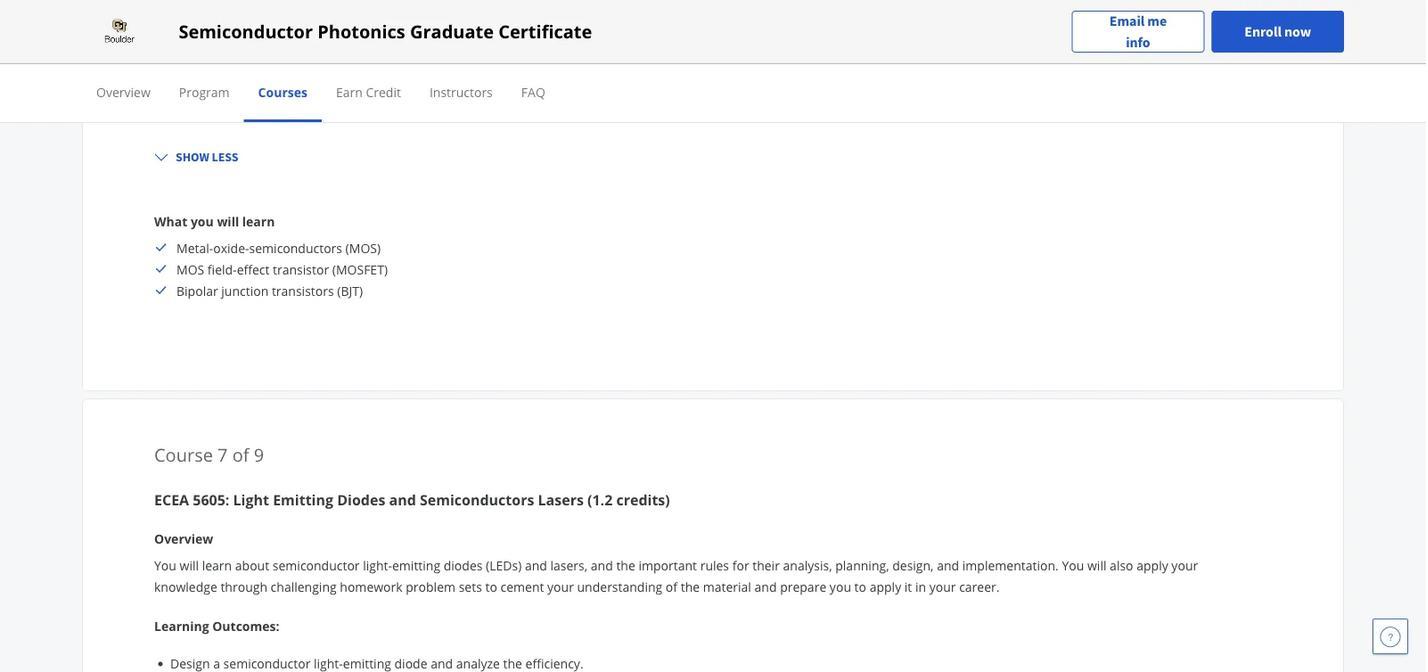 Task type: locate. For each thing, give the bounding box(es) containing it.
1 vertical spatial transistor
[[273, 261, 329, 278]]

the down important
[[681, 578, 700, 595]]

you inside the you will learn about semiconductor light-emitting diodes (leds) and lasers, and the important rules for their analysis, planning, design, and implementation. you will also apply your knowledge through challenging homework problem sets to cement your understanding of the material and prepare you to apply it in your career.
[[830, 578, 851, 595]]

1 vertical spatial list item
[[170, 654, 1240, 672]]

2 horizontal spatial will
[[1087, 557, 1107, 574]]

understanding down junction
[[575, 104, 660, 121]]

0 horizontal spatial learn
[[202, 557, 232, 574]]

credit
[[366, 83, 401, 100]]

analysis,
[[783, 557, 832, 574]]

your down lasers,
[[547, 578, 574, 595]]

1 vertical spatial effect
[[237, 261, 270, 278]]

quantum
[[830, 104, 883, 121]]

0 horizontal spatial will
[[180, 557, 199, 574]]

your right also at the right of the page
[[1172, 557, 1198, 574]]

mos up bipolar
[[315, 17, 343, 34]]

1 horizontal spatial you
[[830, 578, 851, 595]]

1 vertical spatial you
[[830, 578, 851, 595]]

rules
[[700, 557, 729, 574]]

to right sets on the left of page
[[485, 578, 497, 595]]

cement
[[500, 578, 544, 595]]

analyze up courses link
[[268, 45, 312, 62]]

1 horizontal spatial transistor
[[411, 17, 468, 34]]

prior
[[154, 82, 183, 99]]

it
[[905, 578, 912, 595]]

contact,
[[813, 82, 861, 99]]

0 vertical spatial overview
[[96, 83, 150, 100]]

certificate
[[498, 19, 592, 44]]

and
[[243, 17, 265, 34], [243, 45, 265, 62], [660, 82, 683, 99], [804, 104, 826, 121], [928, 104, 950, 121], [1005, 104, 1027, 121], [389, 490, 416, 509], [525, 557, 547, 574], [591, 557, 613, 574], [937, 557, 959, 574], [755, 578, 777, 595]]

(leds)
[[486, 557, 522, 574]]

program link
[[179, 83, 230, 100]]

university of colorado boulder image
[[82, 17, 157, 46]]

design,
[[892, 557, 934, 574]]

junction
[[360, 45, 407, 62], [221, 282, 269, 299]]

learn inside the you will learn about semiconductor light-emitting diodes (leds) and lasers, and the important rules for their analysis, planning, design, and implementation. you will also apply your knowledge through challenging homework problem sets to cement your understanding of the material and prepare you to apply it in your career.
[[202, 557, 232, 574]]

faq
[[521, 83, 545, 100]]

0 horizontal spatial apply
[[870, 578, 901, 595]]

0 vertical spatial understand
[[170, 17, 239, 34]]

calculus
[[953, 104, 1002, 121]]

bipolar
[[315, 45, 356, 62]]

1 vertical spatial understand
[[170, 45, 239, 62]]

(1.2
[[587, 490, 613, 509]]

carrier
[[678, 104, 717, 121]]

needed:
[[252, 82, 299, 99]]

1 vertical spatial overview
[[154, 530, 213, 547]]

2 to from the left
[[854, 578, 866, 595]]

0 vertical spatial junction
[[360, 45, 407, 62]]

1 vertical spatial learn
[[202, 557, 232, 574]]

semiconductors
[[420, 490, 534, 509]]

credits)
[[616, 490, 670, 509]]

(bjt).
[[475, 45, 504, 62]]

transistors down mos field-effect transistor (mosfet)
[[272, 282, 334, 299]]

transistor left the (mosfet).
[[411, 17, 468, 34]]

will left also at the right of the page
[[1087, 557, 1107, 574]]

0 vertical spatial effect
[[375, 17, 408, 34]]

learn up metal-oxide-semiconductors (mos)
[[242, 213, 275, 230]]

overview left prior
[[96, 83, 150, 100]]

0 vertical spatial knowledge
[[186, 82, 249, 99]]

emitting
[[392, 557, 440, 574]]

instructors link
[[430, 83, 493, 100]]

0 vertical spatial list item
[[170, 0, 1240, 7]]

0 vertical spatial understanding
[[575, 104, 660, 121]]

semiconductor up concentration
[[722, 82, 810, 99]]

0 vertical spatial transistors
[[410, 45, 472, 62]]

junction down mos field-effect transistor (mosfet)
[[221, 282, 269, 299]]

0 vertical spatial you
[[191, 213, 214, 230]]

certificate menu element
[[82, 64, 1344, 122]]

1 horizontal spatial overview
[[154, 530, 213, 547]]

semiconductor
[[179, 19, 313, 44], [367, 82, 455, 99], [722, 82, 810, 99]]

0 horizontal spatial the
[[616, 557, 635, 574]]

understand up program link
[[170, 45, 239, 62]]

0 vertical spatial apply
[[1137, 557, 1168, 574]]

through
[[221, 578, 267, 595]]

0 horizontal spatial overview
[[96, 83, 150, 100]]

important
[[639, 557, 697, 574]]

list containing understand and analyze mos field-effect transistor (mosfet).
[[161, 0, 1240, 62]]

implementation.
[[962, 557, 1059, 574]]

problem
[[406, 578, 455, 595]]

list
[[161, 0, 1240, 62]]

knowledge up circuits
[[186, 82, 249, 99]]

1 horizontal spatial field-
[[346, 17, 375, 34]]

list item up "understand and analyze mos field-effect transistor (mosfet)." list item
[[170, 0, 1240, 7]]

overview down 5605:
[[154, 530, 213, 547]]

0 horizontal spatial to
[[485, 578, 497, 595]]

you
[[154, 557, 176, 574], [1062, 557, 1084, 574]]

1 you from the left
[[154, 557, 176, 574]]

effect up bipolar junction transistors (bjt)
[[237, 261, 270, 278]]

challenging
[[271, 578, 337, 595]]

0 horizontal spatial your
[[547, 578, 574, 595]]

0 vertical spatial analyze
[[268, 17, 312, 34]]

1 horizontal spatial mos
[[315, 17, 343, 34]]

learning outcomes:
[[154, 617, 279, 634]]

apply right also at the right of the page
[[1137, 557, 1168, 574]]

(mosfet)
[[332, 261, 388, 278]]

mos down the metal-
[[176, 261, 204, 278]]

1 horizontal spatial transistors
[[410, 45, 472, 62]]

1 horizontal spatial semiconductor
[[1006, 82, 1093, 99]]

0 horizontal spatial you
[[154, 557, 176, 574]]

0 horizontal spatial semiconductor
[[273, 557, 360, 574]]

5605:
[[193, 490, 229, 509]]

analyze
[[268, 17, 312, 34], [268, 45, 312, 62]]

show less button
[[147, 141, 245, 173]]

list item down material
[[170, 654, 1240, 672]]

of
[[954, 82, 966, 99], [663, 104, 675, 121], [232, 442, 249, 467], [666, 578, 677, 595]]

0 horizontal spatial mos
[[176, 261, 204, 278]]

2 list item from the top
[[170, 654, 1240, 672]]

1 horizontal spatial to
[[854, 578, 866, 595]]

earn credit
[[336, 83, 401, 100]]

semiconductor
[[1006, 82, 1093, 99], [273, 557, 360, 574]]

homework
[[340, 578, 403, 595]]

you up the metal-
[[191, 213, 214, 230]]

0 vertical spatial the
[[616, 557, 635, 574]]

semiconductor inside prior knowledge needed: ecea 5630 semiconductor physics, ecea 5631 diode junction and metal semiconductor contact, understanding of active semiconductor devices, basic electronics, circuits & systems (e.g. frequency response analysis), basic understanding of carrier concentration and quantum theory and calculus and differential equations.
[[1006, 82, 1093, 99]]

effect
[[375, 17, 408, 34], [237, 261, 270, 278]]

email
[[1109, 12, 1145, 30]]

semiconductor up the needed:
[[179, 19, 313, 44]]

effect left graduate
[[375, 17, 408, 34]]

me
[[1147, 12, 1167, 30]]

list item
[[170, 0, 1240, 7], [170, 654, 1240, 672]]

courses link
[[258, 83, 307, 100]]

1 vertical spatial the
[[681, 578, 700, 595]]

1 horizontal spatial learn
[[242, 213, 275, 230]]

photonics
[[317, 19, 405, 44]]

semiconductor up frequency
[[367, 82, 455, 99]]

1 vertical spatial field-
[[208, 261, 237, 278]]

understand up program
[[170, 17, 239, 34]]

theory
[[886, 104, 924, 121]]

ecea up systems
[[303, 82, 332, 99]]

ecea up analysis),
[[507, 82, 537, 99]]

semiconductor photonics graduate certificate
[[179, 19, 592, 44]]

1 vertical spatial knowledge
[[154, 578, 217, 595]]

you up learning
[[154, 557, 176, 574]]

will
[[217, 213, 239, 230], [180, 557, 199, 574], [1087, 557, 1107, 574]]

equations.
[[1099, 104, 1160, 121]]

physics,
[[459, 82, 504, 99]]

understanding
[[864, 82, 951, 99]]

of inside the you will learn about semiconductor light-emitting diodes (leds) and lasers, and the important rules for their analysis, planning, design, and implementation. you will also apply your knowledge through challenging homework problem sets to cement your understanding of the material and prepare you to apply it in your career.
[[666, 578, 677, 595]]

will up the oxide-
[[217, 213, 239, 230]]

of down important
[[666, 578, 677, 595]]

1 vertical spatial semiconductor
[[273, 557, 360, 574]]

understanding down important
[[577, 578, 662, 595]]

apply left it
[[870, 578, 901, 595]]

outcomes:
[[212, 617, 279, 634]]

junction inside list item
[[360, 45, 407, 62]]

understanding inside prior knowledge needed: ecea 5630 semiconductor physics, ecea 5631 diode junction and metal semiconductor contact, understanding of active semiconductor devices, basic electronics, circuits & systems (e.g. frequency response analysis), basic understanding of carrier concentration and quantum theory and calculus and differential equations.
[[575, 104, 660, 121]]

1 horizontal spatial effect
[[375, 17, 408, 34]]

field-
[[346, 17, 375, 34], [208, 261, 237, 278]]

transistor down the "semiconductors"
[[273, 261, 329, 278]]

you left also at the right of the page
[[1062, 557, 1084, 574]]

show less
[[176, 149, 238, 165]]

knowledge up learning
[[154, 578, 217, 595]]

0 vertical spatial field-
[[346, 17, 375, 34]]

semiconductor up differential
[[1006, 82, 1093, 99]]

field- inside list item
[[346, 17, 375, 34]]

ecea
[[303, 82, 332, 99], [507, 82, 537, 99], [154, 490, 189, 509]]

of right 7
[[232, 442, 249, 467]]

1 vertical spatial understanding
[[577, 578, 662, 595]]

metal
[[686, 82, 719, 99]]

career.
[[959, 578, 1000, 595]]

2 analyze from the top
[[268, 45, 312, 62]]

1 understand from the top
[[170, 17, 239, 34]]

transistor
[[411, 17, 468, 34], [273, 261, 329, 278]]

ecea left 5605:
[[154, 490, 189, 509]]

0 horizontal spatial transistor
[[273, 261, 329, 278]]

bipolar
[[176, 282, 218, 299]]

the left important
[[616, 557, 635, 574]]

understanding
[[575, 104, 660, 121], [577, 578, 662, 595]]

semiconductor up 'challenging'
[[273, 557, 360, 574]]

learn up "through"
[[202, 557, 232, 574]]

to down planning,
[[854, 578, 866, 595]]

the
[[616, 557, 635, 574], [681, 578, 700, 595]]

2 understand from the top
[[170, 45, 239, 62]]

apply
[[1137, 557, 1168, 574], [870, 578, 901, 595]]

field- up understand and analyze bipolar junction transistors (bjt).
[[346, 17, 375, 34]]

1 horizontal spatial semiconductor
[[367, 82, 455, 99]]

&
[[270, 104, 279, 121]]

junction down semiconductor photonics graduate certificate
[[360, 45, 407, 62]]

knowledge inside prior knowledge needed: ecea 5630 semiconductor physics, ecea 5631 diode junction and metal semiconductor contact, understanding of active semiconductor devices, basic electronics, circuits & systems (e.g. frequency response analysis), basic understanding of carrier concentration and quantum theory and calculus and differential equations.
[[186, 82, 249, 99]]

analyze up understand and analyze bipolar junction transistors (bjt).
[[268, 17, 312, 34]]

0 horizontal spatial junction
[[221, 282, 269, 299]]

your right the in
[[929, 578, 956, 595]]

1 vertical spatial analyze
[[268, 45, 312, 62]]

1 horizontal spatial your
[[929, 578, 956, 595]]

overview inside certificate menu element
[[96, 83, 150, 100]]

0 vertical spatial transistor
[[411, 17, 468, 34]]

0 vertical spatial mos
[[315, 17, 343, 34]]

transistors down graduate
[[410, 45, 472, 62]]

field- down the oxide-
[[208, 261, 237, 278]]

transistors
[[410, 45, 472, 62], [272, 282, 334, 299]]

1 vertical spatial transistors
[[272, 282, 334, 299]]

knowledge inside the you will learn about semiconductor light-emitting diodes (leds) and lasers, and the important rules for their analysis, planning, design, and implementation. you will also apply your knowledge through challenging homework problem sets to cement your understanding of the material and prepare you to apply it in your career.
[[154, 578, 217, 595]]

1 horizontal spatial junction
[[360, 45, 407, 62]]

you down planning,
[[830, 578, 851, 595]]

1 analyze from the top
[[268, 17, 312, 34]]

0 vertical spatial semiconductor
[[1006, 82, 1093, 99]]

1 horizontal spatial you
[[1062, 557, 1084, 574]]

courses
[[258, 83, 307, 100]]

planning,
[[835, 557, 889, 574]]

will up learning
[[180, 557, 199, 574]]



Task type: vqa. For each thing, say whether or not it's contained in the screenshot.
first to from the right
yes



Task type: describe. For each thing, give the bounding box(es) containing it.
material
[[703, 578, 751, 595]]

now
[[1284, 23, 1311, 41]]

diode
[[572, 82, 606, 99]]

their
[[752, 557, 780, 574]]

semiconductors
[[249, 239, 342, 256]]

(e.g.
[[333, 104, 358, 121]]

5630
[[336, 82, 364, 99]]

what you will learn
[[154, 213, 275, 230]]

you will learn about semiconductor light-emitting diodes (leds) and lasers, and the important rules for their analysis, planning, design, and implementation. you will also apply your knowledge through challenging homework problem sets to cement your understanding of the material and prepare you to apply it in your career.
[[154, 557, 1198, 595]]

ecea 5605: light emitting diodes and semiconductors lasers (1.2 credits)
[[154, 490, 670, 509]]

light
[[233, 490, 269, 509]]

0 horizontal spatial effect
[[237, 261, 270, 278]]

(mos)
[[345, 239, 381, 256]]

metal-
[[176, 239, 213, 256]]

of left the carrier
[[663, 104, 675, 121]]

in
[[915, 578, 926, 595]]

response
[[425, 104, 481, 121]]

also
[[1110, 557, 1133, 574]]

0 vertical spatial learn
[[242, 213, 275, 230]]

1 list item from the top
[[170, 0, 1240, 7]]

diodes
[[337, 490, 385, 509]]

bipolar junction transistors (bjt)
[[176, 282, 363, 299]]

basic
[[542, 104, 572, 121]]

frequency
[[361, 104, 422, 121]]

sets
[[459, 578, 482, 595]]

understand and analyze mos field-effect transistor (mosfet).
[[170, 17, 530, 34]]

understand for understand and analyze bipolar junction transistors (bjt).
[[170, 45, 239, 62]]

program
[[179, 83, 230, 100]]

less
[[212, 149, 238, 165]]

understanding inside the you will learn about semiconductor light-emitting diodes (leds) and lasers, and the important rules for their analysis, planning, design, and implementation. you will also apply your knowledge through challenging homework problem sets to cement your understanding of the material and prepare you to apply it in your career.
[[577, 578, 662, 595]]

overview link
[[96, 83, 150, 100]]

prior knowledge needed: ecea 5630 semiconductor physics, ecea 5631 diode junction and metal semiconductor contact, understanding of active semiconductor devices, basic electronics, circuits & systems (e.g. frequency response analysis), basic understanding of carrier concentration and quantum theory and calculus and differential equations.
[[154, 82, 1175, 121]]

prepare
[[780, 578, 826, 595]]

what
[[154, 213, 187, 230]]

0 horizontal spatial semiconductor
[[179, 19, 313, 44]]

understand and analyze bipolar junction transistors (bjt). list item
[[170, 44, 1240, 62]]

systems
[[282, 104, 330, 121]]

understand for understand and analyze mos field-effect transistor (mosfet).
[[170, 17, 239, 34]]

emitting
[[273, 490, 333, 509]]

understand and analyze bipolar junction transistors (bjt).
[[170, 45, 504, 62]]

effect inside list item
[[375, 17, 408, 34]]

basic
[[1146, 82, 1175, 99]]

email me info button
[[1072, 10, 1204, 53]]

oxide-
[[213, 239, 249, 256]]

analyze for mos
[[268, 17, 312, 34]]

enroll now button
[[1212, 11, 1344, 53]]

lasers
[[538, 490, 584, 509]]

lasers,
[[550, 557, 588, 574]]

1 to from the left
[[485, 578, 497, 595]]

0 horizontal spatial field-
[[208, 261, 237, 278]]

active
[[969, 82, 1003, 99]]

2 horizontal spatial semiconductor
[[722, 82, 810, 99]]

metal-oxide-semiconductors (mos)
[[176, 239, 381, 256]]

1 horizontal spatial ecea
[[303, 82, 332, 99]]

mos field-effect transistor (mosfet)
[[176, 261, 388, 278]]

0 horizontal spatial you
[[191, 213, 214, 230]]

electronics,
[[154, 104, 220, 121]]

help center image
[[1380, 626, 1401, 647]]

of left active
[[954, 82, 966, 99]]

course
[[154, 442, 213, 467]]

analysis),
[[485, 104, 538, 121]]

about
[[235, 557, 269, 574]]

circuits
[[223, 104, 267, 121]]

2 horizontal spatial ecea
[[507, 82, 537, 99]]

7
[[218, 442, 228, 467]]

transistor inside list item
[[411, 17, 468, 34]]

learning
[[154, 617, 209, 634]]

differential
[[1030, 104, 1095, 121]]

9
[[254, 442, 264, 467]]

semiconductor inside the you will learn about semiconductor light-emitting diodes (leds) and lasers, and the important rules for their analysis, planning, design, and implementation. you will also apply your knowledge through challenging homework problem sets to cement your understanding of the material and prepare you to apply it in your career.
[[273, 557, 360, 574]]

graduate
[[410, 19, 494, 44]]

1 horizontal spatial will
[[217, 213, 239, 230]]

devices,
[[1096, 82, 1142, 99]]

1 vertical spatial apply
[[870, 578, 901, 595]]

instructors
[[430, 83, 493, 100]]

0 horizontal spatial ecea
[[154, 490, 189, 509]]

course 7 of 9
[[154, 442, 264, 467]]

(mosfet).
[[471, 17, 530, 34]]

faq link
[[521, 83, 545, 100]]

2 horizontal spatial your
[[1172, 557, 1198, 574]]

1 horizontal spatial the
[[681, 578, 700, 595]]

0 horizontal spatial transistors
[[272, 282, 334, 299]]

mos inside list item
[[315, 17, 343, 34]]

1 vertical spatial mos
[[176, 261, 204, 278]]

earn
[[336, 83, 363, 100]]

1 horizontal spatial apply
[[1137, 557, 1168, 574]]

for
[[732, 557, 749, 574]]

show
[[176, 149, 209, 165]]

junction
[[610, 82, 657, 99]]

light-
[[363, 557, 392, 574]]

analyze for bipolar
[[268, 45, 312, 62]]

2 you from the left
[[1062, 557, 1084, 574]]

understand and analyze mos field-effect transistor (mosfet). list item
[[170, 16, 1240, 35]]

concentration
[[720, 104, 801, 121]]

earn credit link
[[336, 83, 401, 100]]

1 vertical spatial junction
[[221, 282, 269, 299]]

transistors inside list item
[[410, 45, 472, 62]]



